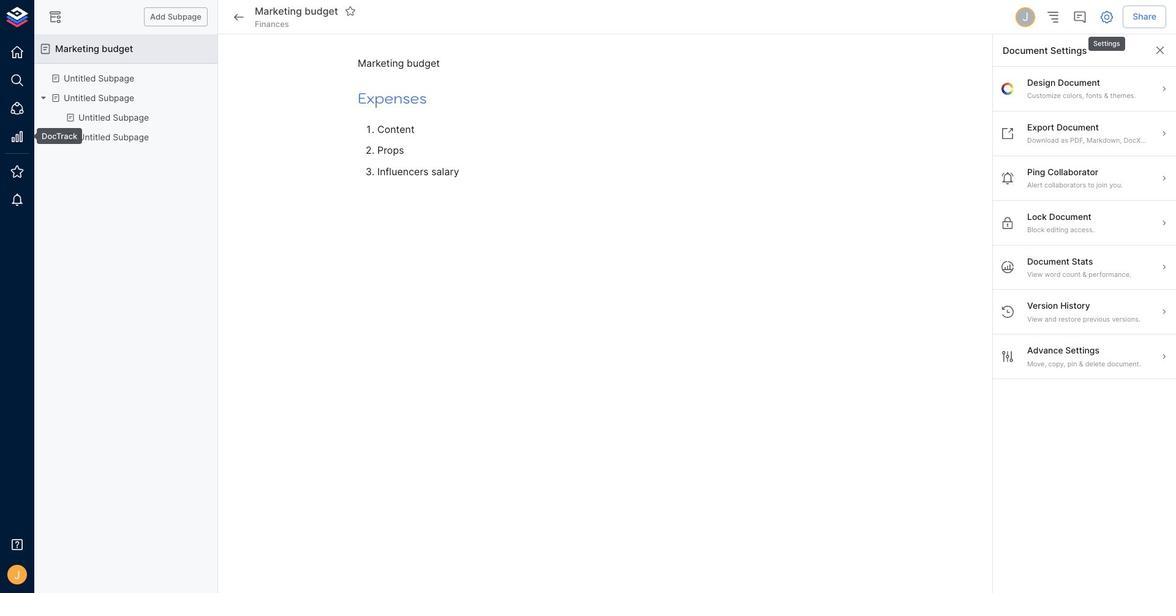 Task type: locate. For each thing, give the bounding box(es) containing it.
1 horizontal spatial tooltip
[[1088, 28, 1127, 52]]

go back image
[[232, 9, 246, 24]]

hide wiki image
[[48, 9, 63, 24]]

tooltip
[[1088, 28, 1127, 52], [28, 128, 82, 144]]

1 vertical spatial tooltip
[[28, 128, 82, 144]]

table of contents image
[[1046, 9, 1061, 24]]

0 horizontal spatial tooltip
[[28, 128, 82, 144]]



Task type: vqa. For each thing, say whether or not it's contained in the screenshot.
TABLE OF CONTENTS icon
yes



Task type: describe. For each thing, give the bounding box(es) containing it.
0 vertical spatial tooltip
[[1088, 28, 1127, 52]]

settings image
[[1100, 9, 1115, 24]]

comments image
[[1073, 9, 1088, 24]]

favorite image
[[345, 6, 356, 17]]



